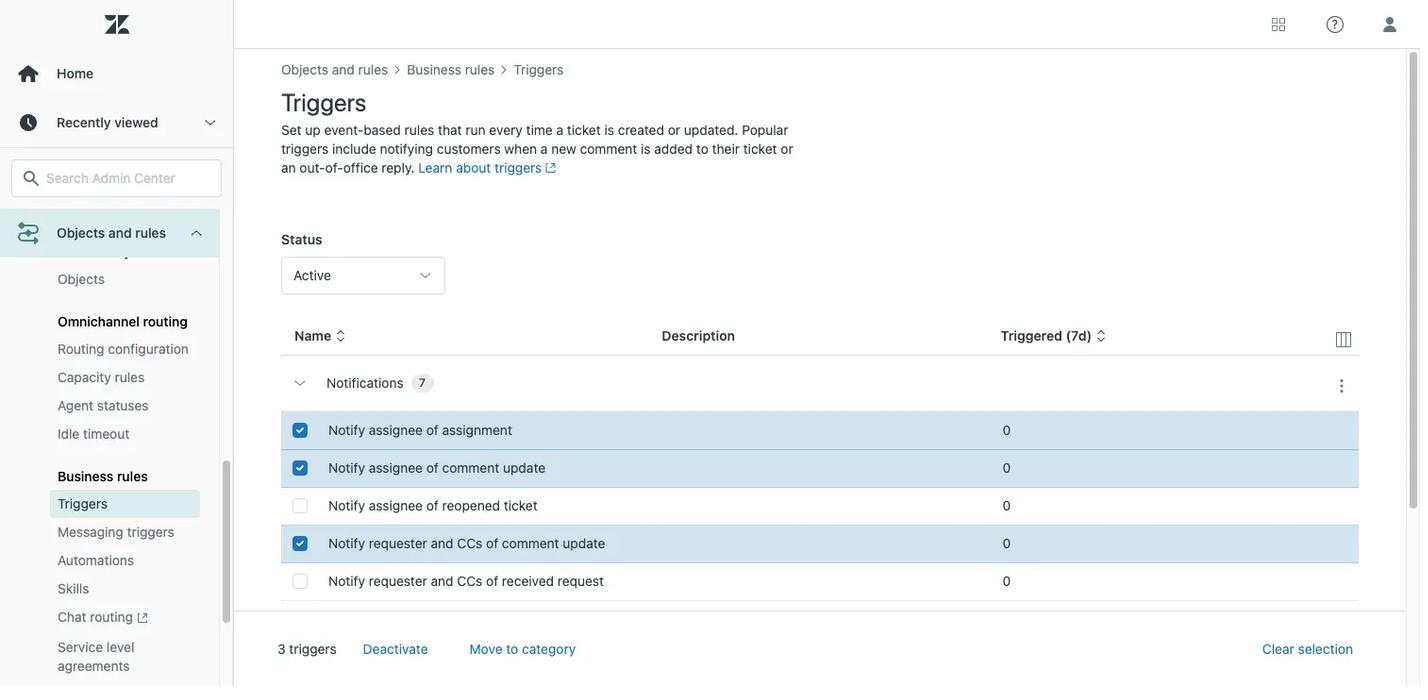 Task type: locate. For each thing, give the bounding box(es) containing it.
0 horizontal spatial routing
[[90, 609, 133, 625]]

rules
[[135, 225, 166, 241], [115, 369, 145, 385], [117, 469, 148, 485]]

rules inside 'element'
[[115, 369, 145, 385]]

routing up configuration
[[143, 314, 188, 330]]

objects inside group
[[58, 271, 105, 287]]

service level agreements link
[[50, 633, 200, 680]]

custom objects
[[58, 244, 156, 260]]

omnichannel routing element
[[58, 314, 188, 330]]

skills element
[[58, 580, 89, 599]]

rules down routing configuration link
[[115, 369, 145, 385]]

routing configuration element
[[58, 340, 189, 359]]

and
[[109, 225, 132, 241]]

objects and rules
[[57, 225, 166, 241]]

routing configuration
[[58, 341, 189, 357]]

capacity rules element
[[58, 368, 145, 387]]

routing for omnichannel routing
[[143, 314, 188, 330]]

objects
[[57, 225, 105, 241], [58, 271, 105, 287]]

1 vertical spatial objects
[[58, 271, 105, 287]]

triggers element
[[58, 495, 108, 514]]

primary element
[[0, 0, 234, 686]]

chat routing element
[[58, 608, 148, 628]]

routing
[[143, 314, 188, 330], [90, 609, 133, 625]]

timeout
[[83, 426, 130, 442]]

2 vertical spatial rules
[[117, 469, 148, 485]]

tree containing settings
[[0, 33, 233, 686]]

agent statuses element
[[58, 397, 149, 416]]

None search field
[[2, 160, 231, 197]]

agent
[[58, 398, 94, 414]]

objects for objects and rules
[[57, 225, 105, 241]]

chat routing link
[[50, 604, 200, 633]]

recently
[[57, 114, 111, 130]]

agent statuses link
[[50, 392, 200, 420]]

help image
[[1327, 16, 1344, 33]]

messaging triggers
[[58, 524, 175, 540]]

triggers
[[58, 496, 108, 512]]

routing configuration link
[[50, 335, 200, 364]]

routing inside "element"
[[90, 609, 133, 625]]

business rules
[[58, 469, 148, 485]]

objects element
[[58, 270, 105, 289]]

home button
[[0, 49, 233, 98]]

1 vertical spatial rules
[[115, 369, 145, 385]]

objects inside 'dropdown button'
[[57, 225, 105, 241]]

business rules element
[[58, 469, 148, 485]]

0 vertical spatial objects
[[57, 225, 105, 241]]

business
[[58, 469, 114, 485]]

agent statuses
[[58, 398, 149, 414]]

triggers link
[[50, 490, 200, 519]]

objects down custom
[[58, 271, 105, 287]]

messaging triggers element
[[58, 523, 175, 542]]

0 vertical spatial routing
[[143, 314, 188, 330]]

capacity rules
[[58, 369, 145, 385]]

Search Admin Center field
[[46, 170, 210, 187]]

viewed
[[114, 114, 158, 130]]

0 vertical spatial rules
[[135, 225, 166, 241]]

rules up 'triggers' link
[[117, 469, 148, 485]]

configuration
[[108, 341, 189, 357]]

routing up level
[[90, 609, 133, 625]]

1 vertical spatial routing
[[90, 609, 133, 625]]

objects up custom
[[57, 225, 105, 241]]

tree
[[0, 33, 233, 686]]

rules for capacity rules
[[115, 369, 145, 385]]

none search field inside primary element
[[2, 160, 231, 197]]

rules up objects
[[135, 225, 166, 241]]

1 horizontal spatial routing
[[143, 314, 188, 330]]

messaging triggers link
[[50, 519, 200, 547]]

omnichannel
[[58, 314, 140, 330]]



Task type: describe. For each thing, give the bounding box(es) containing it.
service level agreements element
[[58, 638, 193, 676]]

home
[[57, 65, 94, 81]]

agreements
[[58, 658, 130, 674]]

routing
[[58, 341, 104, 357]]

capacity rules link
[[50, 364, 200, 392]]

tree inside primary element
[[0, 33, 233, 686]]

idle timeout element
[[58, 425, 130, 444]]

rules for business rules
[[117, 469, 148, 485]]

messaging
[[58, 524, 124, 540]]

settings
[[58, 201, 108, 217]]

automations link
[[50, 547, 200, 575]]

objects for objects
[[58, 271, 105, 287]]

skills
[[58, 581, 89, 597]]

level
[[107, 639, 134, 655]]

objects
[[109, 244, 156, 260]]

automations element
[[58, 552, 134, 571]]

idle
[[58, 426, 80, 442]]

user menu image
[[1378, 12, 1403, 36]]

custom
[[58, 244, 106, 260]]

settings element
[[58, 200, 108, 219]]

recently viewed
[[57, 114, 158, 130]]

statuses
[[97, 398, 149, 414]]

automations
[[58, 553, 134, 569]]

skills link
[[50, 575, 200, 604]]

routing for chat routing
[[90, 609, 133, 625]]

service
[[58, 639, 103, 655]]

capacity
[[58, 369, 111, 385]]

chat
[[58, 609, 86, 625]]

objects link
[[50, 266, 200, 294]]

settings link
[[50, 196, 200, 224]]

chat routing
[[58, 609, 133, 625]]

idle timeout
[[58, 426, 130, 442]]

objects and rules group
[[0, 33, 219, 686]]

zendesk products image
[[1273, 17, 1286, 31]]

recently viewed button
[[0, 98, 233, 147]]

service level agreements
[[58, 639, 134, 674]]

rules inside 'dropdown button'
[[135, 225, 166, 241]]

idle timeout link
[[50, 420, 200, 449]]

omnichannel routing
[[58, 314, 188, 330]]

objects and rules button
[[0, 209, 219, 258]]

custom objects element
[[58, 244, 156, 260]]

triggers
[[127, 524, 175, 540]]



Task type: vqa. For each thing, say whether or not it's contained in the screenshot.
English
no



